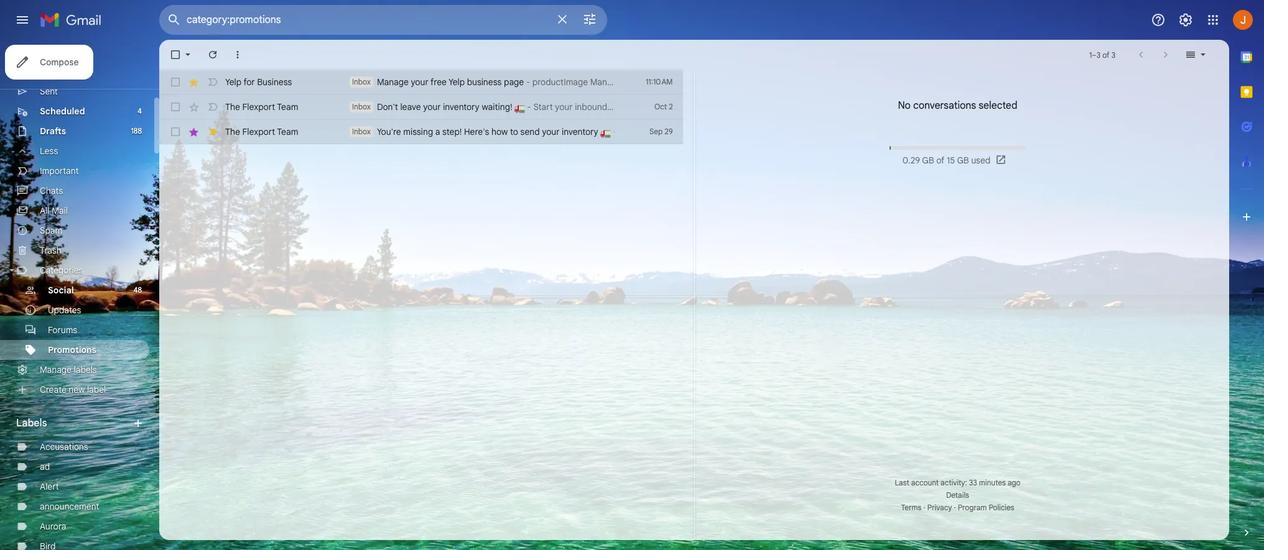 Task type: locate. For each thing, give the bounding box(es) containing it.
to
[[510, 126, 519, 138]]

announcement link
[[40, 502, 99, 513]]

yelp for business
[[225, 77, 292, 88]]

less
[[40, 146, 58, 157]]

tab list
[[1230, 40, 1265, 506]]

None search field
[[159, 5, 608, 35]]

yelp right the free
[[449, 77, 465, 88]]

1 vertical spatial manage
[[40, 365, 72, 376]]

all mail
[[40, 205, 68, 217]]

inbox left don't
[[352, 102, 371, 111]]

1 horizontal spatial gb
[[958, 155, 970, 166]]

your left the free
[[411, 77, 429, 88]]

1 vertical spatial inbox
[[352, 102, 371, 111]]

0 vertical spatial the
[[225, 101, 240, 113]]

accusations
[[40, 442, 88, 453]]

0 vertical spatial inbox
[[352, 77, 371, 87]]

all
[[40, 205, 50, 217]]

inventory
[[443, 101, 480, 113], [562, 126, 599, 138]]

1 horizontal spatial ·
[[955, 504, 957, 513]]

11:10 am
[[646, 77, 673, 87]]

None checkbox
[[169, 76, 182, 88], [169, 101, 182, 113], [169, 126, 182, 138], [169, 76, 182, 88], [169, 101, 182, 113], [169, 126, 182, 138]]

inbox manage your free yelp business page -
[[352, 77, 533, 88]]

0 vertical spatial your
[[411, 77, 429, 88]]

terms link
[[902, 504, 922, 513]]

0 vertical spatial manage
[[377, 77, 409, 88]]

row down leave
[[159, 120, 683, 144]]

1 flexport from the top
[[242, 101, 275, 113]]

the flexport team
[[225, 101, 299, 113], [225, 126, 299, 138]]

-
[[526, 77, 531, 88], [525, 101, 534, 113], [611, 126, 620, 138]]

2 row from the top
[[159, 95, 683, 120]]

minutes
[[980, 479, 1007, 488]]

0 horizontal spatial inventory
[[443, 101, 480, 113]]

0 vertical spatial team
[[277, 101, 299, 113]]

trash
[[40, 245, 61, 256]]

details link
[[947, 491, 970, 501]]

1 · from the left
[[924, 504, 926, 513]]

2 vertical spatial -
[[611, 126, 620, 138]]

the
[[225, 101, 240, 113], [225, 126, 240, 138]]

gb right 15
[[958, 155, 970, 166]]

2 the from the top
[[225, 126, 240, 138]]

2 flexport from the top
[[242, 126, 275, 138]]

1 vertical spatial your
[[424, 101, 441, 113]]

2 inbox from the top
[[352, 102, 371, 111]]

1 the from the top
[[225, 101, 240, 113]]

1 vertical spatial the flexport team
[[225, 126, 299, 138]]

- for here's
[[611, 126, 620, 138]]

0 horizontal spatial yelp
[[225, 77, 242, 88]]

your
[[411, 77, 429, 88], [424, 101, 441, 113], [542, 126, 560, 138]]

1 vertical spatial team
[[277, 126, 299, 138]]

toggle split pane mode image
[[1185, 49, 1198, 61]]

important
[[40, 166, 79, 177]]

1 gb from the left
[[923, 155, 935, 166]]

don't leave your inventory waiting!
[[377, 101, 515, 113]]

program policies link
[[959, 504, 1015, 513]]

2 vertical spatial your
[[542, 126, 560, 138]]

row
[[159, 70, 683, 95], [159, 95, 683, 120], [159, 120, 683, 144]]

manage inside row
[[377, 77, 409, 88]]

1 inbox from the top
[[352, 77, 371, 87]]

business
[[257, 77, 292, 88]]

your right send
[[542, 126, 560, 138]]

chats
[[40, 186, 63, 197]]

alert link
[[40, 482, 59, 493]]

- up send
[[525, 101, 534, 113]]

business
[[467, 77, 502, 88]]

you're missing a step! here's how to send your inventory
[[377, 126, 601, 138]]

0 vertical spatial the flexport team
[[225, 101, 299, 113]]

of
[[937, 155, 945, 166]]

1 vertical spatial flexport
[[242, 126, 275, 138]]

promotions
[[48, 345, 96, 356]]

support image
[[1152, 12, 1167, 27]]

refresh image
[[207, 49, 219, 61]]

social link
[[48, 285, 74, 296]]

categories link
[[40, 265, 83, 276]]

- left 'sep'
[[611, 126, 620, 138]]

manage
[[377, 77, 409, 88], [40, 365, 72, 376]]

15
[[947, 155, 956, 166]]

compose
[[40, 57, 79, 68]]

inventory up step!
[[443, 101, 480, 113]]

gb left of
[[923, 155, 935, 166]]

0.29 gb of 15 gb used
[[903, 155, 991, 166]]

step!
[[443, 126, 462, 138]]

None checkbox
[[169, 49, 182, 61]]

Search mail text field
[[187, 14, 548, 26]]

1 vertical spatial -
[[525, 101, 534, 113]]

for
[[244, 77, 255, 88]]

sep 29
[[650, 127, 673, 136]]

1 team from the top
[[277, 101, 299, 113]]

1 horizontal spatial manage
[[377, 77, 409, 88]]

ad link
[[40, 462, 50, 473]]

none checkbox inside no conversations selected main content
[[169, 49, 182, 61]]

- right page
[[526, 77, 531, 88]]

account
[[912, 479, 939, 488]]

4
[[138, 106, 142, 116]]

follow link to manage storage image
[[996, 154, 1009, 167]]

new
[[69, 385, 85, 396]]

🚛 image
[[515, 103, 525, 113]]

1 horizontal spatial yelp
[[449, 77, 465, 88]]

inbox inside inbox manage your free yelp business page -
[[352, 77, 371, 87]]

sep
[[650, 127, 663, 136]]

1 row from the top
[[159, 70, 683, 95]]

2 the flexport team from the top
[[225, 126, 299, 138]]

flexport for don't
[[242, 101, 275, 113]]

settings image
[[1179, 12, 1194, 27]]

drafts
[[40, 126, 66, 137]]

0 vertical spatial flexport
[[242, 101, 275, 113]]

·
[[924, 504, 926, 513], [955, 504, 957, 513]]

ad
[[40, 462, 50, 473]]

manage up don't
[[377, 77, 409, 88]]

row up leave
[[159, 70, 683, 95]]

inventory left 🚛 image
[[562, 126, 599, 138]]

free
[[431, 77, 447, 88]]

inbox left you're
[[352, 127, 371, 136]]

inbox for you're missing a step! here's how to send your inventory
[[352, 127, 371, 136]]

yelp left 'for' at the top left
[[225, 77, 242, 88]]

flexport for you're
[[242, 126, 275, 138]]

inbox for don't leave your inventory waiting!
[[352, 102, 371, 111]]

no conversations selected main content
[[159, 40, 1230, 541]]

1 vertical spatial inventory
[[562, 126, 599, 138]]

· down details
[[955, 504, 957, 513]]

oct
[[655, 102, 667, 111]]

label
[[87, 385, 106, 396]]

less button
[[0, 141, 149, 161]]

row up missing on the left top of the page
[[159, 95, 683, 120]]

· right terms link
[[924, 504, 926, 513]]

manage labels
[[40, 365, 97, 376]]

1 vertical spatial the
[[225, 126, 240, 138]]

labels
[[74, 365, 97, 376]]

forums
[[48, 325, 77, 336]]

inbox down search mail text box
[[352, 77, 371, 87]]

spam
[[40, 225, 62, 237]]

the flexport team for you're missing a step! here's how to send your inventory
[[225, 126, 299, 138]]

categories
[[40, 265, 83, 276]]

2 team from the top
[[277, 126, 299, 138]]

0 horizontal spatial gb
[[923, 155, 935, 166]]

0 horizontal spatial manage
[[40, 365, 72, 376]]

1 the flexport team from the top
[[225, 101, 299, 113]]

mail
[[52, 205, 68, 217]]

2 vertical spatial inbox
[[352, 127, 371, 136]]

3 inbox from the top
[[352, 127, 371, 136]]

your right leave
[[424, 101, 441, 113]]

chats link
[[40, 186, 63, 197]]

48
[[134, 286, 142, 295]]

oct 2
[[655, 102, 673, 111]]

0 horizontal spatial ·
[[924, 504, 926, 513]]

manage up 'create'
[[40, 365, 72, 376]]

inbox
[[352, 77, 371, 87], [352, 102, 371, 111], [352, 127, 371, 136]]



Task type: vqa. For each thing, say whether or not it's contained in the screenshot.
The Flexport Team associated with Don't leave your inventory waiting!
yes



Task type: describe. For each thing, give the bounding box(es) containing it.
your for inventory
[[424, 101, 441, 113]]

terms
[[902, 504, 922, 513]]

alert
[[40, 482, 59, 493]]

main menu image
[[15, 12, 30, 27]]

29
[[665, 127, 673, 136]]

promotions link
[[48, 345, 96, 356]]

sent link
[[40, 86, 58, 97]]

advanced search options image
[[578, 7, 603, 32]]

manage labels link
[[40, 365, 97, 376]]

how
[[492, 126, 508, 138]]

missing
[[404, 126, 433, 138]]

0.29
[[903, 155, 921, 166]]

no conversations selected
[[899, 100, 1018, 112]]

here's
[[464, 126, 490, 138]]

accusations link
[[40, 442, 88, 453]]

the for you're missing a step! here's how to send your inventory
[[225, 126, 240, 138]]

privacy link
[[928, 504, 953, 513]]

3 row from the top
[[159, 120, 683, 144]]

compose button
[[5, 45, 94, 80]]

1 yelp from the left
[[225, 77, 242, 88]]

more image
[[232, 49, 244, 61]]

drafts link
[[40, 126, 66, 137]]

updates
[[48, 305, 81, 316]]

you're
[[377, 126, 401, 138]]

2 gb from the left
[[958, 155, 970, 166]]

2 yelp from the left
[[449, 77, 465, 88]]

no
[[899, 100, 911, 112]]

program
[[959, 504, 988, 513]]

a
[[436, 126, 440, 138]]

create new label link
[[40, 385, 106, 396]]

labels heading
[[16, 418, 132, 430]]

clear search image
[[550, 7, 575, 32]]

188
[[131, 126, 142, 136]]

privacy
[[928, 504, 953, 513]]

your for free
[[411, 77, 429, 88]]

spam link
[[40, 225, 62, 237]]

policies
[[989, 504, 1015, 513]]

sent
[[40, 86, 58, 97]]

social
[[48, 285, 74, 296]]

details
[[947, 491, 970, 501]]

the for don't leave your inventory waiting!
[[225, 101, 240, 113]]

row containing yelp for business
[[159, 70, 683, 95]]

- for waiting!
[[525, 101, 534, 113]]

scheduled link
[[40, 106, 85, 117]]

announcement
[[40, 502, 99, 513]]

create new label
[[40, 385, 106, 396]]

2 · from the left
[[955, 504, 957, 513]]

trash link
[[40, 245, 61, 256]]

labels navigation
[[0, 22, 159, 551]]

search mail image
[[163, 9, 186, 31]]

waiting!
[[482, 101, 513, 113]]

0 vertical spatial -
[[526, 77, 531, 88]]

labels
[[16, 418, 47, 430]]

leave
[[401, 101, 421, 113]]

ago
[[1008, 479, 1021, 488]]

aurora link
[[40, 522, 66, 533]]

create
[[40, 385, 66, 396]]

activity:
[[941, 479, 968, 488]]

forums link
[[48, 325, 77, 336]]

selected
[[979, 100, 1018, 112]]

team for don't leave your inventory waiting!
[[277, 101, 299, 113]]

conversations
[[914, 100, 977, 112]]

the flexport team for don't leave your inventory waiting!
[[225, 101, 299, 113]]

0 vertical spatial inventory
[[443, 101, 480, 113]]

scheduled
[[40, 106, 85, 117]]

all mail link
[[40, 205, 68, 217]]

manage inside the labels 'navigation'
[[40, 365, 72, 376]]

updates link
[[48, 305, 81, 316]]

team for you're missing a step! here's how to send your inventory
[[277, 126, 299, 138]]

send
[[521, 126, 540, 138]]

1 horizontal spatial inventory
[[562, 126, 599, 138]]

last
[[895, 479, 910, 488]]

page
[[504, 77, 524, 88]]

33
[[970, 479, 978, 488]]

gmail image
[[40, 7, 108, 32]]

🚛 image
[[601, 128, 611, 138]]

2
[[669, 102, 673, 111]]

aurora
[[40, 522, 66, 533]]

last account activity: 33 minutes ago details terms · privacy · program policies
[[895, 479, 1021, 513]]

don't
[[377, 101, 398, 113]]

important link
[[40, 166, 79, 177]]



